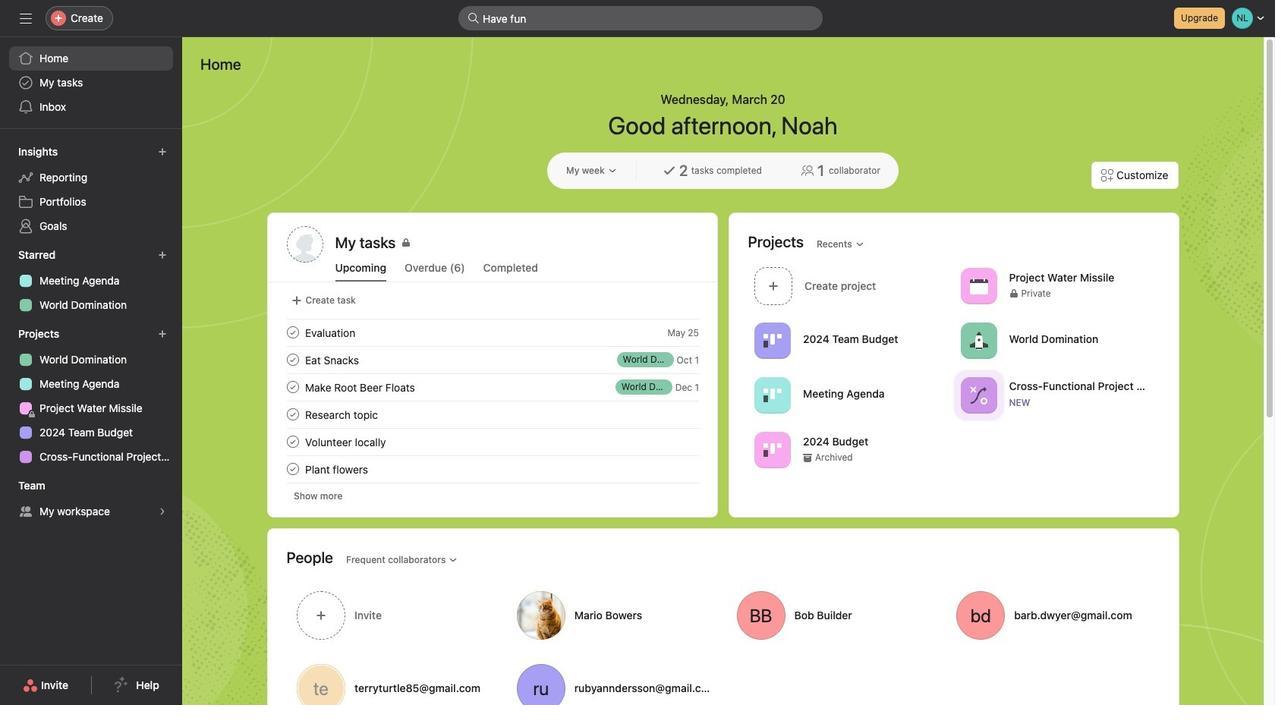 Task type: vqa. For each thing, say whether or not it's contained in the screenshot.
track
no



Task type: locate. For each thing, give the bounding box(es) containing it.
None field
[[458, 6, 823, 30]]

mark complete image inside list item
[[283, 405, 302, 424]]

mark complete image for 2nd mark complete option from the top
[[283, 351, 302, 369]]

0 vertical spatial board image
[[763, 386, 781, 404]]

1 vertical spatial mark complete checkbox
[[283, 460, 302, 478]]

list item
[[268, 319, 717, 346], [268, 346, 717, 373], [268, 373, 717, 401], [268, 401, 717, 428], [268, 455, 717, 483]]

mark complete image for 4th mark complete option
[[283, 433, 302, 451]]

1 mark complete image from the top
[[283, 323, 302, 342]]

new insights image
[[158, 147, 167, 156]]

1 vertical spatial board image
[[763, 441, 781, 459]]

1 vertical spatial mark complete image
[[283, 433, 302, 451]]

4 mark complete image from the top
[[283, 460, 302, 478]]

mark complete image
[[283, 405, 302, 424], [283, 433, 302, 451]]

projects element
[[0, 320, 182, 472]]

Mark complete checkbox
[[283, 405, 302, 424], [283, 460, 302, 478]]

0 vertical spatial mark complete checkbox
[[283, 405, 302, 424]]

1 list item from the top
[[268, 319, 717, 346]]

1 mark complete checkbox from the top
[[283, 405, 302, 424]]

mark complete image for 1st mark complete checkbox from the bottom
[[283, 460, 302, 478]]

1 board image from the top
[[763, 386, 781, 404]]

2 mark complete image from the top
[[283, 433, 302, 451]]

4 list item from the top
[[268, 401, 717, 428]]

Mark complete checkbox
[[283, 323, 302, 342], [283, 351, 302, 369], [283, 378, 302, 396], [283, 433, 302, 451]]

0 vertical spatial mark complete image
[[283, 405, 302, 424]]

3 mark complete checkbox from the top
[[283, 378, 302, 396]]

line_and_symbols image
[[969, 386, 987, 404]]

starred element
[[0, 241, 182, 320]]

1 mark complete image from the top
[[283, 405, 302, 424]]

board image
[[763, 386, 781, 404], [763, 441, 781, 459]]

4 mark complete checkbox from the top
[[283, 433, 302, 451]]

prominent image
[[468, 12, 480, 24]]

2 mark complete image from the top
[[283, 351, 302, 369]]

3 mark complete image from the top
[[283, 378, 302, 396]]

mark complete image
[[283, 323, 302, 342], [283, 351, 302, 369], [283, 378, 302, 396], [283, 460, 302, 478]]

hide sidebar image
[[20, 12, 32, 24]]



Task type: describe. For each thing, give the bounding box(es) containing it.
2 mark complete checkbox from the top
[[283, 351, 302, 369]]

global element
[[0, 37, 182, 128]]

board image
[[763, 331, 781, 350]]

1 mark complete checkbox from the top
[[283, 323, 302, 342]]

new project or portfolio image
[[158, 329, 167, 339]]

mark complete image for third mark complete option from the top
[[283, 378, 302, 396]]

add profile photo image
[[287, 226, 323, 263]]

teams element
[[0, 472, 182, 527]]

2 list item from the top
[[268, 346, 717, 373]]

2 mark complete checkbox from the top
[[283, 460, 302, 478]]

add items to starred image
[[158, 250, 167, 260]]

Search tasks, projects, and more text field
[[458, 6, 823, 30]]

see details, my workspace image
[[158, 507, 167, 516]]

calendar image
[[969, 277, 987, 295]]

insights element
[[0, 138, 182, 241]]

rocket image
[[969, 331, 987, 350]]

3 list item from the top
[[268, 373, 717, 401]]

5 list item from the top
[[268, 455, 717, 483]]

mark complete image for 1st mark complete option
[[283, 323, 302, 342]]

2 board image from the top
[[763, 441, 781, 459]]

mark complete image for 1st mark complete checkbox
[[283, 405, 302, 424]]



